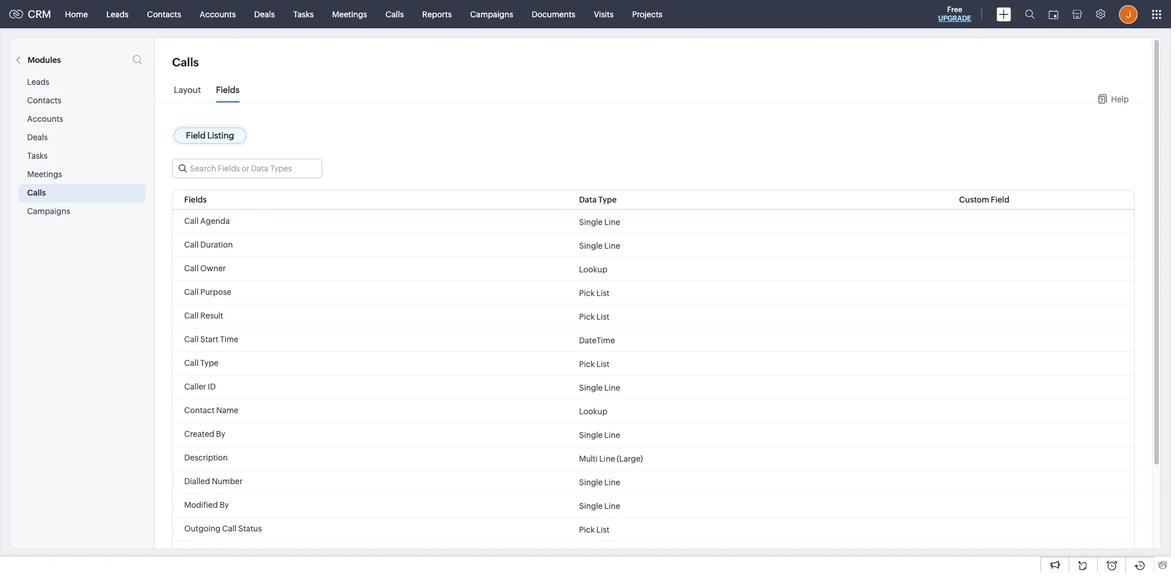 Task type: locate. For each thing, give the bounding box(es) containing it.
data
[[579, 195, 597, 204]]

single line
[[579, 217, 620, 227], [579, 241, 620, 250], [579, 383, 620, 392], [579, 431, 620, 440], [579, 478, 620, 487], [579, 502, 620, 511]]

1 single from the top
[[579, 217, 603, 227]]

0 horizontal spatial type
[[200, 359, 218, 368]]

1 vertical spatial accounts
[[27, 114, 63, 124]]

call owner
[[184, 264, 226, 273]]

4 pick from the top
[[579, 525, 595, 535]]

start
[[200, 335, 218, 344]]

reports link
[[413, 0, 461, 28]]

custom field
[[959, 195, 1010, 204]]

call left the purpose
[[184, 288, 199, 297]]

2 lookup from the top
[[579, 407, 607, 416]]

owner
[[200, 264, 226, 273]]

call left start
[[184, 335, 199, 344]]

accounts inside accounts link
[[200, 10, 236, 19]]

visits link
[[585, 0, 623, 28]]

related
[[184, 548, 213, 557]]

dialled
[[184, 477, 210, 486]]

1 horizontal spatial tasks
[[293, 10, 314, 19]]

(large)
[[617, 454, 643, 463]]

meetings
[[332, 10, 367, 19], [27, 170, 62, 179]]

call duration
[[184, 240, 233, 250]]

leads
[[106, 10, 129, 19], [27, 77, 49, 87]]

call purpose
[[184, 288, 231, 297]]

calls link
[[376, 0, 413, 28]]

0 horizontal spatial tasks
[[27, 151, 48, 161]]

2 pick list from the top
[[579, 312, 610, 321]]

0 vertical spatial calls
[[386, 10, 404, 19]]

call for call start time
[[184, 335, 199, 344]]

pick for call type
[[579, 360, 595, 369]]

create menu image
[[997, 7, 1011, 21]]

1 pick from the top
[[579, 288, 595, 298]]

1 vertical spatial campaigns
[[27, 207, 70, 216]]

call left duration
[[184, 240, 199, 250]]

type
[[598, 195, 617, 204], [200, 359, 218, 368]]

1 horizontal spatial leads
[[106, 10, 129, 19]]

0 vertical spatial lookup
[[579, 265, 607, 274]]

result
[[200, 311, 223, 321]]

contacts down "modules"
[[27, 96, 61, 105]]

0 vertical spatial meetings
[[332, 10, 367, 19]]

line for caller id
[[604, 383, 620, 392]]

2 list from the top
[[597, 312, 610, 321]]

single for call agenda
[[579, 217, 603, 227]]

fields right the layout
[[216, 85, 240, 95]]

pick for call purpose
[[579, 288, 595, 298]]

4 single line from the top
[[579, 431, 620, 440]]

name
[[216, 406, 238, 415]]

by for created by
[[216, 430, 225, 439]]

id
[[208, 382, 216, 392]]

lookup
[[579, 265, 607, 274], [579, 407, 607, 416], [579, 549, 607, 558]]

duration
[[200, 240, 233, 250]]

1 single line from the top
[[579, 217, 620, 227]]

call
[[184, 217, 199, 226], [184, 240, 199, 250], [184, 264, 199, 273], [184, 288, 199, 297], [184, 311, 199, 321], [184, 335, 199, 344], [184, 359, 199, 368], [222, 524, 237, 534]]

fields up call agenda
[[184, 195, 207, 204]]

accounts
[[200, 10, 236, 19], [27, 114, 63, 124]]

contact name
[[184, 406, 238, 415]]

type right data
[[598, 195, 617, 204]]

leads right home 'link'
[[106, 10, 129, 19]]

tasks
[[293, 10, 314, 19], [27, 151, 48, 161]]

modified
[[184, 501, 218, 510]]

pick for outgoing call status
[[579, 525, 595, 535]]

crm link
[[9, 8, 51, 20]]

call for call owner
[[184, 264, 199, 273]]

1 vertical spatial fields
[[184, 195, 207, 204]]

dialled number
[[184, 477, 243, 486]]

0 vertical spatial by
[[216, 430, 225, 439]]

upgrade
[[938, 14, 971, 23]]

single line for created by
[[579, 431, 620, 440]]

single for call duration
[[579, 241, 603, 250]]

calendar image
[[1049, 10, 1059, 19]]

call for call duration
[[184, 240, 199, 250]]

home link
[[56, 0, 97, 28]]

status
[[238, 524, 262, 534]]

type for call type
[[200, 359, 218, 368]]

1 vertical spatial lookup
[[579, 407, 607, 416]]

created
[[184, 430, 214, 439]]

pick list for call result
[[579, 312, 610, 321]]

description
[[184, 453, 228, 463]]

crm
[[28, 8, 51, 20]]

home
[[65, 10, 88, 19]]

0 horizontal spatial fields
[[184, 195, 207, 204]]

3 single from the top
[[579, 383, 603, 392]]

documents
[[532, 10, 576, 19]]

number
[[212, 477, 243, 486]]

1 horizontal spatial deals
[[254, 10, 275, 19]]

0 horizontal spatial leads
[[27, 77, 49, 87]]

contacts
[[147, 10, 181, 19], [27, 96, 61, 105]]

call start time
[[184, 335, 238, 344]]

call for call type
[[184, 359, 199, 368]]

4 single from the top
[[579, 431, 603, 440]]

1 vertical spatial calls
[[172, 55, 199, 69]]

deals
[[254, 10, 275, 19], [27, 133, 48, 142]]

single for dialled number
[[579, 478, 603, 487]]

by for modified by
[[220, 501, 229, 510]]

1 horizontal spatial calls
[[172, 55, 199, 69]]

by right created
[[216, 430, 225, 439]]

0 vertical spatial type
[[598, 195, 617, 204]]

call up 'caller'
[[184, 359, 199, 368]]

single
[[579, 217, 603, 227], [579, 241, 603, 250], [579, 383, 603, 392], [579, 431, 603, 440], [579, 478, 603, 487], [579, 502, 603, 511]]

contacts right 'leads' link
[[147, 10, 181, 19]]

pick
[[579, 288, 595, 298], [579, 312, 595, 321], [579, 360, 595, 369], [579, 525, 595, 535]]

1 list from the top
[[597, 288, 610, 298]]

single line for call duration
[[579, 241, 620, 250]]

6 single line from the top
[[579, 502, 620, 511]]

projects link
[[623, 0, 672, 28]]

1 lookup from the top
[[579, 265, 607, 274]]

type down start
[[200, 359, 218, 368]]

1 horizontal spatial contacts
[[147, 10, 181, 19]]

3 single line from the top
[[579, 383, 620, 392]]

0 vertical spatial leads
[[106, 10, 129, 19]]

line for call duration
[[604, 241, 620, 250]]

4 pick list from the top
[[579, 525, 610, 535]]

1 horizontal spatial fields
[[216, 85, 240, 95]]

2 pick from the top
[[579, 312, 595, 321]]

single line for call agenda
[[579, 217, 620, 227]]

fields
[[216, 85, 240, 95], [184, 195, 207, 204]]

by
[[216, 430, 225, 439], [220, 501, 229, 510]]

1 pick list from the top
[[579, 288, 610, 298]]

call type
[[184, 359, 218, 368]]

0 vertical spatial fields
[[216, 85, 240, 95]]

1 horizontal spatial meetings
[[332, 10, 367, 19]]

1 vertical spatial contacts
[[27, 96, 61, 105]]

1 horizontal spatial accounts
[[200, 10, 236, 19]]

pick list for outgoing call status
[[579, 525, 610, 535]]

1 vertical spatial meetings
[[27, 170, 62, 179]]

4 list from the top
[[597, 525, 610, 535]]

2 vertical spatial lookup
[[579, 549, 607, 558]]

5 single line from the top
[[579, 478, 620, 487]]

1 horizontal spatial campaigns
[[470, 10, 513, 19]]

pick list for call purpose
[[579, 288, 610, 298]]

0 horizontal spatial meetings
[[27, 170, 62, 179]]

call left status
[[222, 524, 237, 534]]

profile image
[[1119, 5, 1138, 23]]

tasks link
[[284, 0, 323, 28]]

created by
[[184, 430, 225, 439]]

6 single from the top
[[579, 502, 603, 511]]

list for call type
[[597, 360, 610, 369]]

1 vertical spatial type
[[200, 359, 218, 368]]

call left owner
[[184, 264, 199, 273]]

leads down "modules"
[[27, 77, 49, 87]]

0 horizontal spatial calls
[[27, 188, 46, 198]]

Search Fields or Data Types text field
[[173, 159, 322, 178]]

list
[[597, 288, 610, 298], [597, 312, 610, 321], [597, 360, 610, 369], [597, 525, 610, 535]]

2 single line from the top
[[579, 241, 620, 250]]

meetings link
[[323, 0, 376, 28]]

3 lookup from the top
[[579, 549, 607, 558]]

3 pick list from the top
[[579, 360, 610, 369]]

list for call purpose
[[597, 288, 610, 298]]

1 vertical spatial by
[[220, 501, 229, 510]]

call left agenda in the top left of the page
[[184, 217, 199, 226]]

agenda
[[200, 217, 230, 226]]

single line for dialled number
[[579, 478, 620, 487]]

call left result
[[184, 311, 199, 321]]

0 horizontal spatial accounts
[[27, 114, 63, 124]]

field
[[991, 195, 1010, 204]]

5 single from the top
[[579, 478, 603, 487]]

by right 'modified'
[[220, 501, 229, 510]]

0 vertical spatial accounts
[[200, 10, 236, 19]]

pick list
[[579, 288, 610, 298], [579, 312, 610, 321], [579, 360, 610, 369], [579, 525, 610, 535]]

2 vertical spatial calls
[[27, 188, 46, 198]]

3 list from the top
[[597, 360, 610, 369]]

line
[[604, 217, 620, 227], [604, 241, 620, 250], [604, 383, 620, 392], [604, 431, 620, 440], [599, 454, 615, 463], [604, 478, 620, 487], [604, 502, 620, 511]]

call for call result
[[184, 311, 199, 321]]

calls
[[386, 10, 404, 19], [172, 55, 199, 69], [27, 188, 46, 198]]

3 pick from the top
[[579, 360, 595, 369]]

0 horizontal spatial deals
[[27, 133, 48, 142]]

0 horizontal spatial contacts
[[27, 96, 61, 105]]

1 horizontal spatial type
[[598, 195, 617, 204]]

campaigns
[[470, 10, 513, 19], [27, 207, 70, 216]]

data type
[[579, 195, 617, 204]]

2 single from the top
[[579, 241, 603, 250]]



Task type: vqa. For each thing, say whether or not it's contained in the screenshot.


Task type: describe. For each thing, give the bounding box(es) containing it.
multi line (large)
[[579, 454, 643, 463]]

outgoing call status
[[184, 524, 262, 534]]

1 vertical spatial tasks
[[27, 151, 48, 161]]

list for outgoing call status
[[597, 525, 610, 535]]

deals link
[[245, 0, 284, 28]]

outgoing
[[184, 524, 221, 534]]

1 vertical spatial deals
[[27, 133, 48, 142]]

0 vertical spatial campaigns
[[470, 10, 513, 19]]

caller
[[184, 382, 206, 392]]

campaigns link
[[461, 0, 523, 28]]

pick list for call type
[[579, 360, 610, 369]]

projects
[[632, 10, 663, 19]]

reports
[[422, 10, 452, 19]]

line for description
[[599, 454, 615, 463]]

profile element
[[1112, 0, 1145, 28]]

to
[[215, 548, 224, 557]]

caller id
[[184, 382, 216, 392]]

call for call agenda
[[184, 217, 199, 226]]

layout
[[174, 85, 201, 95]]

single for modified by
[[579, 502, 603, 511]]

documents link
[[523, 0, 585, 28]]

leads link
[[97, 0, 138, 28]]

line for call agenda
[[604, 217, 620, 227]]

call agenda
[[184, 217, 230, 226]]

lookup for related to
[[579, 549, 607, 558]]

visits
[[594, 10, 614, 19]]

search image
[[1025, 9, 1035, 19]]

type for data type
[[598, 195, 617, 204]]

0 vertical spatial tasks
[[293, 10, 314, 19]]

datetime
[[579, 336, 615, 345]]

help
[[1111, 94, 1129, 104]]

list for call result
[[597, 312, 610, 321]]

time
[[220, 335, 238, 344]]

line for modified by
[[604, 502, 620, 511]]

create menu element
[[990, 0, 1018, 28]]

accounts link
[[191, 0, 245, 28]]

multi
[[579, 454, 598, 463]]

0 horizontal spatial campaigns
[[27, 207, 70, 216]]

fields link
[[216, 85, 240, 103]]

lookup for call owner
[[579, 265, 607, 274]]

1 vertical spatial leads
[[27, 77, 49, 87]]

pick for call result
[[579, 312, 595, 321]]

modified by
[[184, 501, 229, 510]]

purpose
[[200, 288, 231, 297]]

2 horizontal spatial calls
[[386, 10, 404, 19]]

custom
[[959, 195, 989, 204]]

single line for caller id
[[579, 383, 620, 392]]

contacts link
[[138, 0, 191, 28]]

free
[[947, 5, 963, 14]]

call result
[[184, 311, 223, 321]]

related to
[[184, 548, 224, 557]]

modules
[[28, 55, 61, 65]]

0 vertical spatial deals
[[254, 10, 275, 19]]

free upgrade
[[938, 5, 971, 23]]

call for call purpose
[[184, 288, 199, 297]]

contact
[[184, 406, 215, 415]]

search element
[[1018, 0, 1042, 28]]

lookup for contact name
[[579, 407, 607, 416]]

single for created by
[[579, 431, 603, 440]]

single line for modified by
[[579, 502, 620, 511]]

layout link
[[174, 85, 201, 103]]

single for caller id
[[579, 383, 603, 392]]

0 vertical spatial contacts
[[147, 10, 181, 19]]

line for created by
[[604, 431, 620, 440]]

line for dialled number
[[604, 478, 620, 487]]



